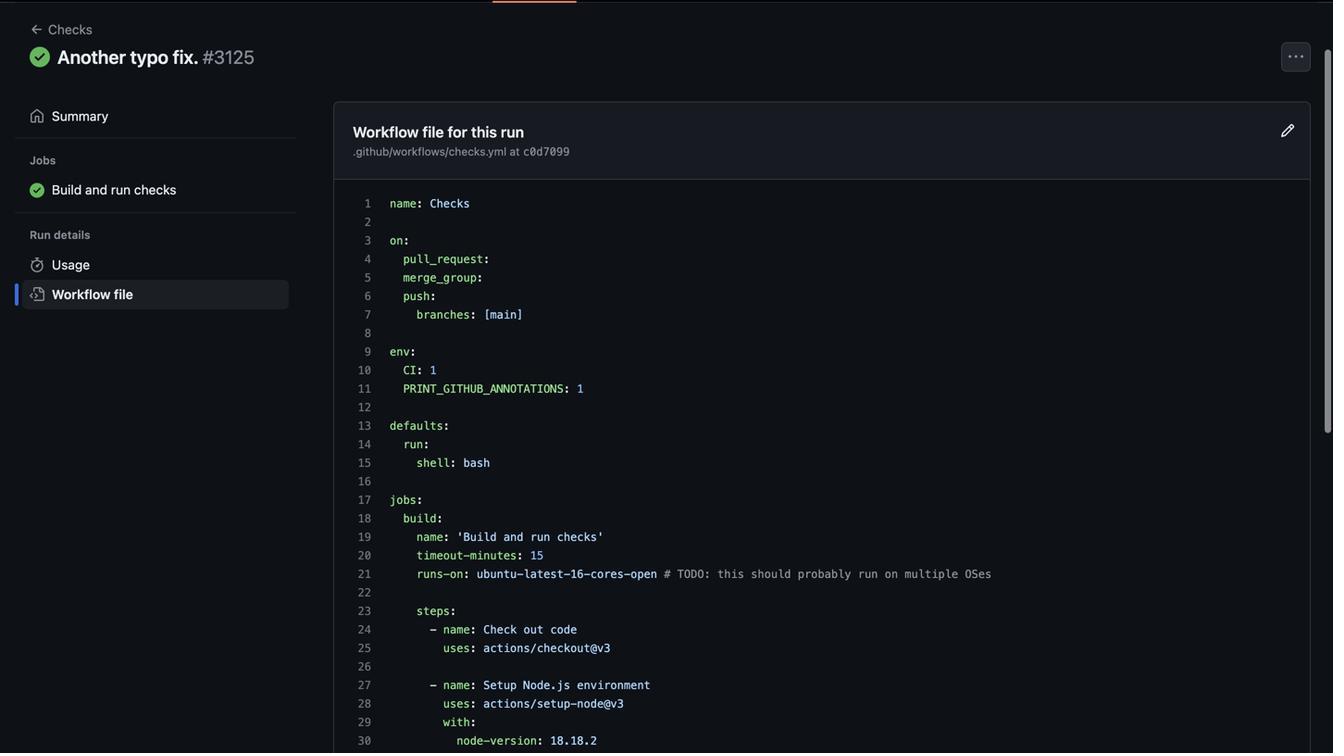 Task type: describe. For each thing, give the bounding box(es) containing it.
c0d7099 link
[[523, 145, 570, 158]]

: for merge_group :
[[477, 271, 484, 284]]

15
[[530, 549, 544, 562]]

minutes
[[470, 549, 517, 562]]

pull_request
[[403, 253, 484, 266]]

: for run :
[[423, 438, 430, 451]]

name up the with
[[443, 679, 470, 692]]

merge_group
[[403, 271, 477, 284]]

workflow file link
[[22, 280, 289, 310]]

steps :
[[417, 605, 457, 618]]

out
[[524, 623, 544, 636]]

: for print_github_annotations : 1
[[564, 382, 571, 395]]

1 horizontal spatial this
[[718, 568, 745, 581]]

actions/checkout@v3
[[484, 642, 611, 655]]

runs-on : ubuntu-latest-16-cores-open # todo: this should probably run on multiple oses
[[417, 568, 992, 581]]

16-
[[571, 568, 591, 581]]

c0d7099
[[523, 145, 570, 158]]

2 ' from the left
[[597, 531, 604, 543]]

jobs :
[[390, 493, 423, 506]]

: for push :
[[430, 290, 437, 303]]

completed successfully image
[[30, 47, 50, 67]]

details
[[54, 229, 90, 242]]

uses for uses : actions/checkout@v3
[[443, 642, 470, 655]]

name : ' build and run checks '
[[417, 531, 604, 543]]

- for - name : check out code
[[430, 623, 437, 636]]

summary
[[52, 108, 108, 123]]

env
[[390, 345, 410, 358]]

1 vertical spatial and
[[504, 531, 524, 543]]

setup
[[484, 679, 517, 692]]

fix.
[[173, 46, 199, 67]]

: for on :
[[403, 234, 410, 247]]

check
[[484, 623, 517, 636]]

env :
[[390, 345, 417, 358]]

1 horizontal spatial checks
[[430, 197, 470, 210]]

print_github_annotations : 1
[[403, 382, 584, 395]]

file for workflow file for this run .github/workflows/checks.yml at c0d7099
[[423, 123, 444, 141]]

branches : [main]
[[417, 308, 524, 321]]

show workflow options image
[[1289, 49, 1304, 64]]

1 ' from the left
[[457, 531, 464, 543]]

run right probably
[[858, 568, 878, 581]]

at
[[510, 145, 520, 158]]

1 for print_github_annotations : 1
[[577, 382, 584, 395]]

code
[[551, 623, 577, 636]]

name down build :
[[417, 531, 443, 543]]

: for steps :
[[450, 605, 457, 618]]

[main]
[[484, 308, 524, 321]]

push
[[403, 290, 430, 303]]

on :
[[390, 234, 410, 247]]

defaults
[[390, 419, 443, 432]]

arrow left image
[[30, 22, 44, 37]]

run details
[[30, 229, 90, 242]]

: for uses : actions/checkout@v3
[[470, 642, 477, 655]]

pull_request :
[[403, 253, 490, 266]]

: for jobs :
[[417, 493, 423, 506]]

.github/workflows/checks.yml link
[[353, 145, 510, 158]]

1 horizontal spatial build
[[464, 531, 497, 543]]

file for workflow file
[[114, 287, 133, 302]]

node@v3
[[577, 697, 624, 710]]

workflow file
[[52, 287, 133, 302]]

uses : actions/setup-node@v3
[[443, 697, 624, 710]]

2 horizontal spatial on
[[885, 568, 899, 581]]

: for uses : actions/setup-node@v3
[[470, 697, 477, 710]]

node-
[[457, 734, 490, 747]]

- name : check out code
[[390, 623, 577, 636]]

name up on : on the left top of page
[[390, 197, 417, 210]]

jobs
[[390, 493, 417, 506]]

0 horizontal spatial on
[[390, 234, 403, 247]]

name down steps :
[[443, 623, 470, 636]]

build :
[[403, 512, 443, 525]]

push :
[[403, 290, 437, 303]]



Task type: locate. For each thing, give the bounding box(es) containing it.
0 vertical spatial -
[[430, 623, 437, 636]]

workflow up .github/workflows/checks.yml
[[353, 123, 419, 141]]

1 horizontal spatial and
[[504, 531, 524, 543]]

#3125
[[203, 46, 255, 67]]

bash
[[464, 456, 490, 469]]

1 uses from the top
[[443, 642, 470, 655]]

' up timeout-
[[457, 531, 464, 543]]

ci : 1
[[403, 364, 437, 377]]

uses down - name : check out code
[[443, 642, 470, 655]]

0 horizontal spatial 1
[[430, 364, 437, 377]]

: for name : checks
[[417, 197, 423, 210]]

file up .github/workflows/checks.yml link
[[423, 123, 444, 141]]

ubuntu-
[[477, 568, 524, 581]]

multiple
[[905, 568, 959, 581]]

workflow for workflow file for this run .github/workflows/checks.yml at c0d7099
[[353, 123, 419, 141]]

1 for ci : 1
[[430, 364, 437, 377]]

usage
[[52, 257, 90, 273]]

environment
[[577, 679, 651, 692]]

summary link
[[22, 101, 289, 131]]

cores-
[[591, 568, 631, 581]]

and up details
[[85, 182, 107, 198]]

: for env :
[[410, 345, 417, 358]]

oses
[[965, 568, 992, 581]]

usage link
[[22, 250, 289, 280]]

1 vertical spatial checks
[[430, 197, 470, 210]]

0 vertical spatial file
[[423, 123, 444, 141]]

: for with :
[[470, 716, 477, 729]]

0 horizontal spatial this
[[471, 123, 497, 141]]

run up at
[[501, 123, 524, 141]]

: for ci : 1
[[417, 364, 423, 377]]

latest-
[[524, 568, 571, 581]]

another
[[57, 46, 126, 67]]

- down the steps
[[430, 623, 437, 636]]

file
[[423, 123, 444, 141], [114, 287, 133, 302]]

should
[[751, 568, 791, 581]]

2 uses from the top
[[443, 697, 470, 710]]

0 vertical spatial uses
[[443, 642, 470, 655]]

workflow down usage in the left of the page
[[52, 287, 111, 302]]

with :
[[443, 716, 477, 729]]

0 horizontal spatial and
[[85, 182, 107, 198]]

and up minutes
[[504, 531, 524, 543]]

checks
[[134, 182, 176, 198], [557, 531, 597, 543]]

run
[[501, 123, 524, 141], [111, 182, 131, 198], [403, 438, 423, 451], [530, 531, 551, 543], [858, 568, 878, 581]]

0 horizontal spatial checks
[[48, 22, 92, 37]]

0 vertical spatial workflow
[[353, 123, 419, 141]]

and inside jobs build and run checks
[[85, 182, 107, 198]]

checks inside 'link'
[[48, 22, 92, 37]]

: for shell : bash
[[450, 456, 457, 469]]

0 horizontal spatial workflow
[[52, 287, 111, 302]]

build down jobs
[[52, 182, 82, 198]]

this right for in the left top of the page
[[471, 123, 497, 141]]

run down the defaults
[[403, 438, 423, 451]]

1 vertical spatial workflow
[[52, 287, 111, 302]]

#
[[664, 568, 671, 581]]

shell : bash
[[417, 456, 490, 469]]

run inside jobs build and run checks
[[111, 182, 131, 198]]

'
[[457, 531, 464, 543], [597, 531, 604, 543]]

on
[[390, 234, 403, 247], [450, 568, 464, 581], [885, 568, 899, 581]]

1 vertical spatial -
[[430, 679, 437, 692]]

workflow inside workflow file for this run .github/workflows/checks.yml at c0d7099
[[353, 123, 419, 141]]

:
[[417, 197, 423, 210], [403, 234, 410, 247], [484, 253, 490, 266], [477, 271, 484, 284], [430, 290, 437, 303], [470, 308, 477, 321], [410, 345, 417, 358], [417, 364, 423, 377], [564, 382, 571, 395], [443, 419, 450, 432], [423, 438, 430, 451], [450, 456, 457, 469], [417, 493, 423, 506], [437, 512, 443, 525], [443, 531, 450, 543], [517, 549, 524, 562], [464, 568, 470, 581], [450, 605, 457, 618], [470, 623, 477, 636], [470, 642, 477, 655], [470, 679, 477, 692], [470, 697, 477, 710], [470, 716, 477, 729], [537, 734, 544, 747]]

- for - name : setup node.js environment
[[430, 679, 437, 692]]

run :
[[403, 438, 430, 451]]

name : checks
[[390, 197, 470, 210]]

: for name : ' build and run checks '
[[443, 531, 450, 543]]

jobs
[[30, 154, 56, 166]]

0 horizontal spatial checks
[[134, 182, 176, 198]]

1 horizontal spatial file
[[423, 123, 444, 141]]

' up cores-
[[597, 531, 604, 543]]

2 - from the top
[[430, 679, 437, 692]]

1 vertical spatial uses
[[443, 697, 470, 710]]

checks right 'arrow left' icon
[[48, 22, 92, 37]]

merge_group :
[[403, 271, 484, 284]]

run details list
[[22, 250, 289, 310]]

name
[[390, 197, 417, 210], [417, 531, 443, 543], [443, 623, 470, 636], [443, 679, 470, 692]]

on down timeout-
[[450, 568, 464, 581]]

defaults :
[[390, 419, 450, 432]]

0 vertical spatial and
[[85, 182, 107, 198]]

workflow inside the run details list
[[52, 287, 111, 302]]

edit workflow file image
[[1281, 123, 1296, 138]]

runs-
[[417, 568, 450, 581]]

open
[[631, 568, 658, 581]]

build inside jobs build and run checks
[[52, 182, 82, 198]]

1 horizontal spatial on
[[450, 568, 464, 581]]

checks up 16-
[[557, 531, 597, 543]]

this
[[471, 123, 497, 141], [718, 568, 745, 581]]

0 vertical spatial checks
[[134, 182, 176, 198]]

timeout-
[[417, 549, 470, 562]]

this right todo:
[[718, 568, 745, 581]]

workflow
[[353, 123, 419, 141], [52, 287, 111, 302]]

1 vertical spatial this
[[718, 568, 745, 581]]

actions/setup-
[[484, 697, 577, 710]]

run
[[30, 229, 51, 242]]

checks inside jobs build and run checks
[[134, 182, 176, 198]]

run inside workflow file for this run .github/workflows/checks.yml at c0d7099
[[501, 123, 524, 141]]

node.js
[[524, 679, 571, 692]]

ci
[[403, 364, 417, 377]]

workflow file for this run .github/workflows/checks.yml at c0d7099
[[353, 123, 570, 158]]

1 vertical spatial build
[[464, 531, 497, 543]]

0 vertical spatial this
[[471, 123, 497, 141]]

uses
[[443, 642, 470, 655], [443, 697, 470, 710]]

1 horizontal spatial '
[[597, 531, 604, 543]]

with
[[443, 716, 470, 729]]

.github/workflows/checks.yml
[[353, 145, 507, 158]]

branches
[[417, 308, 470, 321]]

todo:
[[678, 568, 711, 581]]

run down summary link
[[111, 182, 131, 198]]

shell
[[417, 456, 450, 469]]

file inside workflow file for this run .github/workflows/checks.yml at c0d7099
[[423, 123, 444, 141]]

build and run checks link
[[22, 175, 289, 206]]

build up timeout-minutes : 15
[[464, 531, 497, 543]]

for
[[448, 123, 468, 141]]

uses : actions/checkout@v3
[[443, 642, 611, 655]]

0 horizontal spatial build
[[52, 182, 82, 198]]

1 horizontal spatial 1
[[577, 382, 584, 395]]

1 horizontal spatial checks
[[557, 531, 597, 543]]

run up 15
[[530, 531, 551, 543]]

steps
[[417, 605, 450, 618]]

: for defaults :
[[443, 419, 450, 432]]

version
[[490, 734, 537, 747]]

uses for uses : actions/setup-node@v3
[[443, 697, 470, 710]]

0 vertical spatial build
[[52, 182, 82, 198]]

1 - from the top
[[430, 623, 437, 636]]

workflow for workflow file
[[52, 287, 111, 302]]

1 vertical spatial file
[[114, 287, 133, 302]]

uses up the with
[[443, 697, 470, 710]]

jobs build and run checks
[[30, 154, 176, 198]]

node-version : 18.18.2
[[457, 734, 597, 747]]

this inside workflow file for this run .github/workflows/checks.yml at c0d7099
[[471, 123, 497, 141]]

typo
[[130, 46, 169, 67]]

1 vertical spatial checks
[[557, 531, 597, 543]]

build
[[52, 182, 82, 198], [464, 531, 497, 543]]

0 vertical spatial checks
[[48, 22, 92, 37]]

0 vertical spatial 1
[[430, 364, 437, 377]]

0 horizontal spatial file
[[114, 287, 133, 302]]

and
[[85, 182, 107, 198], [504, 531, 524, 543]]

: for branches : [main]
[[470, 308, 477, 321]]

0 horizontal spatial '
[[457, 531, 464, 543]]

1 vertical spatial 1
[[577, 382, 584, 395]]

checks link
[[22, 18, 100, 41]]

1 horizontal spatial workflow
[[353, 123, 419, 141]]

18.18.2
[[551, 734, 597, 747]]

probably
[[798, 568, 852, 581]]

checks down .github/workflows/checks.yml link
[[430, 197, 470, 210]]

print_github_annotations
[[403, 382, 564, 395]]

checks down summary link
[[134, 182, 176, 198]]

on down the name : checks
[[390, 234, 403, 247]]

build
[[403, 512, 437, 525]]

timeout-minutes : 15
[[417, 549, 544, 562]]

-
[[430, 623, 437, 636], [430, 679, 437, 692]]

file down the usage link
[[114, 287, 133, 302]]

another typo fix. #3125
[[57, 46, 255, 67]]

on left multiple
[[885, 568, 899, 581]]

: for build :
[[437, 512, 443, 525]]

- name : setup node.js environment
[[390, 679, 651, 692]]

- left the setup
[[430, 679, 437, 692]]

file inside the run details list
[[114, 287, 133, 302]]

1
[[430, 364, 437, 377], [577, 382, 584, 395]]

: for pull_request :
[[484, 253, 490, 266]]



Task type: vqa. For each thing, say whether or not it's contained in the screenshot.
the top 1
yes



